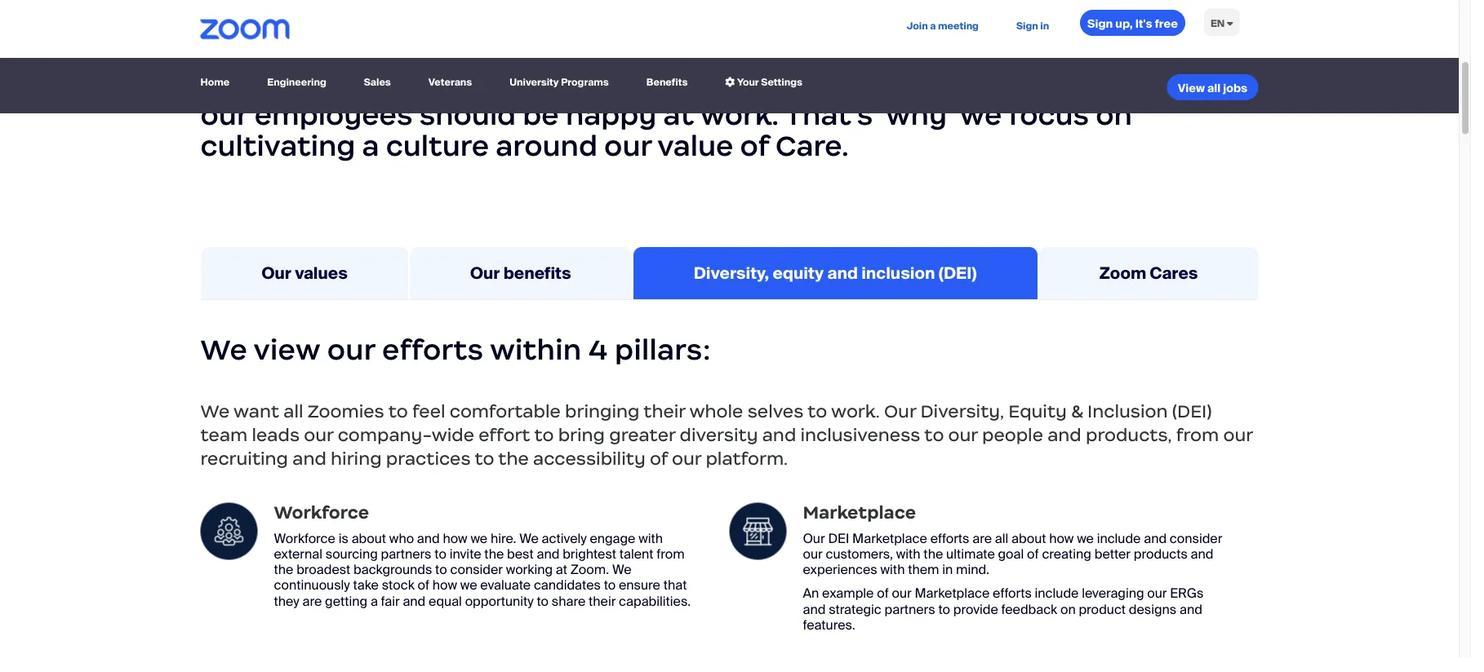 Task type: vqa. For each thing, say whether or not it's contained in the screenshot.
Include to the top
yes



Task type: locate. For each thing, give the bounding box(es) containing it.
0 horizontal spatial (dei)
[[939, 263, 977, 284]]

sign left 'up,'
[[1087, 16, 1113, 31]]

we down invite
[[460, 577, 477, 594]]

ensure
[[619, 577, 660, 594]]

0 horizontal spatial include
[[1035, 585, 1079, 603]]

1 horizontal spatial all
[[995, 530, 1008, 547]]

selves
[[748, 401, 804, 423]]

marketplace up dei
[[803, 502, 916, 524]]

0 vertical spatial all
[[1207, 81, 1221, 96]]

we right engineering link
[[335, 65, 377, 101]]

backgrounds
[[354, 562, 432, 579]]

1 horizontal spatial about
[[1011, 530, 1046, 547]]

getting
[[325, 593, 367, 610]]

all left creating
[[995, 530, 1008, 547]]

veterans
[[428, 76, 472, 89]]

veterans link
[[422, 68, 479, 97]]

all
[[1207, 81, 1221, 96], [283, 401, 303, 423], [995, 530, 1008, 547]]

at down benefits
[[663, 97, 694, 132]]

greater
[[609, 424, 675, 446]]

of right goal
[[1027, 546, 1039, 563]]

talent
[[619, 546, 653, 563]]

at inside at zoom, we believe that in order to deliver happiness to our  customers, our employees should be happy at work. that's  why  we focus on cultivating a culture around our value of care.
[[663, 97, 694, 132]]

0 vertical spatial are
[[972, 530, 992, 547]]

1 about from the left
[[352, 530, 386, 547]]

product
[[1079, 601, 1126, 618]]

1 horizontal spatial sign
[[1087, 16, 1113, 31]]

0 horizontal spatial about
[[352, 530, 386, 547]]

2 vertical spatial all
[[995, 530, 1008, 547]]

from right products,
[[1176, 424, 1219, 446]]

all up leads
[[283, 401, 303, 423]]

0 horizontal spatial consider
[[450, 562, 503, 579]]

0 horizontal spatial sign
[[1016, 19, 1038, 32]]

0 horizontal spatial all
[[283, 401, 303, 423]]

and right products
[[1191, 546, 1213, 563]]

1 workforce from the top
[[274, 502, 369, 524]]

that
[[492, 65, 554, 101], [663, 577, 687, 594]]

consider
[[1170, 530, 1222, 547], [450, 562, 503, 579]]

0 horizontal spatial in
[[561, 65, 587, 101]]

include
[[1097, 530, 1141, 547], [1035, 585, 1079, 603]]

benefits link
[[640, 68, 694, 97]]

hiring
[[331, 448, 382, 470]]

their up greater
[[644, 401, 685, 423]]

diversity, left equity
[[694, 263, 769, 284]]

it's
[[1135, 16, 1152, 31]]

diversity
[[680, 424, 758, 446]]

and down &
[[1048, 424, 1081, 446]]

2 horizontal spatial efforts
[[993, 585, 1032, 603]]

platform.
[[706, 448, 788, 470]]

about right is
[[352, 530, 386, 547]]

in inside 'link'
[[1040, 19, 1049, 32]]

sign for sign in
[[1016, 19, 1038, 32]]

dei
[[828, 530, 849, 547]]

our benefits
[[470, 263, 571, 284]]

0 vertical spatial on
[[1096, 97, 1132, 132]]

our inside we want all zoomies to feel comfortable bringing their whole selves to work. our diversity, equity & inclusion (dei) team leads our company-wide effort to bring greater diversity and inclusiveness to our people and products, from our recruiting and hiring practices to the accessibility of our platform.
[[884, 401, 916, 423]]

equal
[[429, 593, 462, 610]]

within
[[490, 332, 582, 368]]

about inside the marketplace our dei marketplace efforts are all about how we include and consider our customers, with the ultimate goal of creating better products and experiences with them in mind. an example of our marketplace efforts include leveraging our ergs and strategic partners to provide feedback on product designs and features.
[[1011, 530, 1046, 547]]

1 horizontal spatial in
[[942, 562, 953, 579]]

team
[[200, 424, 248, 446]]

1 horizontal spatial consider
[[1170, 530, 1222, 547]]

in right university
[[561, 65, 587, 101]]

1 horizontal spatial efforts
[[930, 530, 969, 547]]

0 vertical spatial include
[[1097, 530, 1141, 547]]

we right zoom.
[[612, 562, 631, 579]]

pillars:
[[615, 332, 711, 368]]

0 horizontal spatial efforts
[[382, 332, 484, 368]]

join a meeting link
[[900, 0, 985, 52]]

0 vertical spatial work.
[[700, 97, 779, 132]]

all left jobs
[[1207, 81, 1221, 96]]

1 vertical spatial partners
[[885, 601, 935, 618]]

diversity, up people
[[920, 401, 1004, 423]]

at
[[663, 97, 694, 132], [556, 562, 567, 579]]

your
[[737, 76, 759, 89]]

workforce up broadest
[[274, 530, 335, 547]]

0 horizontal spatial are
[[303, 593, 322, 610]]

1 vertical spatial on
[[1060, 601, 1076, 618]]

marketplace
[[803, 502, 916, 524], [852, 530, 927, 547], [915, 585, 990, 603]]

on inside at zoom, we believe that in order to deliver happiness to our  customers, our employees should be happy at work. that's  why  we focus on cultivating a culture around our value of care.
[[1096, 97, 1132, 132]]

how right goal
[[1049, 530, 1074, 547]]

how inside the marketplace our dei marketplace efforts are all about how we include and consider our customers, with the ultimate goal of creating better products and experiences with them in mind. an example of our marketplace efforts include leveraging our ergs and strategic partners to provide feedback on product designs and features.
[[1049, 530, 1074, 547]]

0 vertical spatial in
[[1040, 19, 1049, 32]]

about
[[352, 530, 386, 547], [1011, 530, 1046, 547]]

efforts
[[382, 332, 484, 368], [930, 530, 969, 547], [993, 585, 1032, 603]]

partners down them
[[885, 601, 935, 618]]

ultimate
[[946, 546, 995, 563]]

2 about from the left
[[1011, 530, 1046, 547]]

1 horizontal spatial (dei)
[[1172, 401, 1212, 423]]

zoom cares
[[1100, 263, 1198, 284]]

(dei) inside we want all zoomies to feel comfortable bringing their whole selves to work. our diversity, equity & inclusion (dei) team leads our company-wide effort to bring greater diversity and inclusiveness to our people and products, from our recruiting and hiring practices to the accessibility of our platform.
[[1172, 401, 1212, 423]]

about right ultimate
[[1011, 530, 1046, 547]]

0 vertical spatial marketplace
[[803, 502, 916, 524]]

a
[[930, 19, 936, 32], [362, 128, 379, 164], [371, 593, 378, 610]]

sign up, it's free
[[1087, 16, 1178, 31]]

are right they
[[303, 593, 322, 610]]

in left 'up,'
[[1040, 19, 1049, 32]]

we up "team"
[[200, 401, 230, 423]]

our
[[1011, 65, 1058, 101], [200, 97, 248, 132], [604, 128, 652, 164], [327, 332, 375, 368], [304, 424, 333, 446], [948, 424, 978, 446], [1223, 424, 1253, 446], [672, 448, 701, 470], [803, 546, 823, 563], [892, 585, 912, 603], [1147, 585, 1167, 603]]

consider inside the marketplace our dei marketplace efforts are all about how we include and consider our customers, with the ultimate goal of creating better products and experiences with them in mind. an example of our marketplace efforts include leveraging our ergs and strategic partners to provide feedback on product designs and features.
[[1170, 530, 1222, 547]]

1 horizontal spatial at
[[663, 97, 694, 132]]

meeting
[[938, 19, 979, 32]]

0 horizontal spatial from
[[657, 546, 685, 563]]

accessibility
[[533, 448, 645, 470]]

of inside workforce workforce is about who and how we hire. we actively engage with external sourcing partners to invite the best and brightest talent from the broadest backgrounds to consider working at zoom. we continuously take stock of how we evaluate candidates to ensure that they are getting a fair and equal opportunity to share their capabilities.
[[418, 577, 429, 594]]

1 horizontal spatial diversity,
[[920, 401, 1004, 423]]

0 vertical spatial (dei)
[[939, 263, 977, 284]]

(dei) right inclusion
[[939, 263, 977, 284]]

we inside we want all zoomies to feel comfortable bringing their whole selves to work. our diversity, equity & inclusion (dei) team leads our company-wide effort to bring greater diversity and inclusiveness to our people and products, from our recruiting and hiring practices to the accessibility of our platform.
[[200, 401, 230, 423]]

a right join
[[930, 19, 936, 32]]

who
[[389, 530, 414, 547]]

engineering link
[[261, 68, 333, 97]]

1 horizontal spatial that
[[663, 577, 687, 594]]

whole
[[689, 401, 743, 423]]

1 vertical spatial at
[[556, 562, 567, 579]]

customers,
[[826, 546, 893, 563]]

up,
[[1115, 16, 1133, 31]]

workforce up is
[[274, 502, 369, 524]]

zoom,
[[240, 65, 329, 101]]

1 vertical spatial are
[[303, 593, 322, 610]]

that left programs
[[492, 65, 554, 101]]

include right creating
[[1097, 530, 1141, 547]]

1 vertical spatial that
[[663, 577, 687, 594]]

the left ultimate
[[924, 546, 943, 563]]

0 horizontal spatial that
[[492, 65, 554, 101]]

of right stock at the bottom
[[418, 577, 429, 594]]

include down creating
[[1035, 585, 1079, 603]]

that right "ensure"
[[663, 577, 687, 594]]

in inside the marketplace our dei marketplace efforts are all about how we include and consider our customers, with the ultimate goal of creating better products and experiences with them in mind. an example of our marketplace efforts include leveraging our ergs and strategic partners to provide feedback on product designs and features.
[[942, 562, 953, 579]]

marketplace down mind.
[[915, 585, 990, 603]]

0 horizontal spatial work.
[[700, 97, 779, 132]]

1 vertical spatial in
[[561, 65, 587, 101]]

our left dei
[[803, 530, 825, 547]]

1 horizontal spatial work.
[[831, 401, 880, 423]]

on right focus
[[1096, 97, 1132, 132]]

and right designs
[[1180, 601, 1202, 618]]

0 vertical spatial from
[[1176, 424, 1219, 446]]

with
[[639, 530, 663, 547], [896, 546, 921, 563], [880, 562, 905, 579]]

equity
[[1008, 401, 1067, 423]]

0 vertical spatial their
[[644, 401, 685, 423]]

partners inside the marketplace our dei marketplace efforts are all about how we include and consider our customers, with the ultimate goal of creating better products and experiences with them in mind. an example of our marketplace efforts include leveraging our ergs and strategic partners to provide feedback on product designs and features.
[[885, 601, 935, 618]]

0 vertical spatial consider
[[1170, 530, 1222, 547]]

sign right meeting
[[1016, 19, 1038, 32]]

efforts down goal
[[993, 585, 1032, 603]]

1 vertical spatial diversity,
[[920, 401, 1004, 423]]

1 horizontal spatial their
[[644, 401, 685, 423]]

efforts up mind.
[[930, 530, 969, 547]]

1 horizontal spatial on
[[1096, 97, 1132, 132]]

efforts up feel
[[382, 332, 484, 368]]

work. inside we want all zoomies to feel comfortable bringing their whole selves to work. our diversity, equity & inclusion (dei) team leads our company-wide effort to bring greater diversity and inclusiveness to our people and products, from our recruiting and hiring practices to the accessibility of our platform.
[[831, 401, 880, 423]]

in inside at zoom, we believe that in order to deliver happiness to our  customers, our employees should be happy at work. that's  why  we focus on cultivating a culture around our value of care.
[[561, 65, 587, 101]]

provide
[[953, 601, 998, 618]]

consider up ergs
[[1170, 530, 1222, 547]]

should
[[419, 97, 516, 132]]

1 vertical spatial efforts
[[930, 530, 969, 547]]

from
[[1176, 424, 1219, 446], [657, 546, 685, 563]]

2 horizontal spatial in
[[1040, 19, 1049, 32]]

1 horizontal spatial include
[[1097, 530, 1141, 547]]

and right who
[[417, 530, 440, 547]]

we inside the marketplace our dei marketplace efforts are all about how we include and consider our customers, with the ultimate goal of creating better products and experiences with them in mind. an example of our marketplace efforts include leveraging our ergs and strategic partners to provide feedback on product designs and features.
[[1077, 530, 1094, 547]]

the
[[498, 448, 529, 470], [484, 546, 504, 563], [924, 546, 943, 563], [274, 562, 293, 579]]

0 vertical spatial a
[[930, 19, 936, 32]]

workforce
[[274, 502, 369, 524], [274, 530, 335, 547]]

we
[[335, 65, 377, 101], [471, 530, 488, 547], [1077, 530, 1094, 547], [460, 577, 477, 594]]

care.
[[776, 128, 849, 164]]

1 vertical spatial their
[[589, 593, 616, 610]]

the down effort
[[498, 448, 529, 470]]

1 horizontal spatial from
[[1176, 424, 1219, 446]]

candidates
[[534, 577, 601, 594]]

on left "product"
[[1060, 601, 1076, 618]]

hire.
[[491, 530, 516, 547]]

1 vertical spatial workforce
[[274, 530, 335, 547]]

1 vertical spatial (dei)
[[1172, 401, 1212, 423]]

that's
[[785, 97, 873, 132]]

0 horizontal spatial at
[[556, 562, 567, 579]]

0 vertical spatial that
[[492, 65, 554, 101]]

our up inclusiveness
[[884, 401, 916, 423]]

your settings link
[[719, 68, 809, 97]]

on inside the marketplace our dei marketplace efforts are all about how we include and consider our customers, with the ultimate goal of creating better products and experiences with them in mind. an example of our marketplace efforts include leveraging our ergs and strategic partners to provide feedback on product designs and features.
[[1060, 601, 1076, 618]]

0 horizontal spatial partners
[[381, 546, 431, 563]]

1 vertical spatial work.
[[831, 401, 880, 423]]

1 vertical spatial a
[[362, 128, 379, 164]]

a down sales link
[[362, 128, 379, 164]]

0 vertical spatial partners
[[381, 546, 431, 563]]

0 horizontal spatial on
[[1060, 601, 1076, 618]]

0 vertical spatial workforce
[[274, 502, 369, 524]]

cares
[[1150, 263, 1198, 284]]

and right 'better' on the right bottom
[[1144, 530, 1167, 547]]

how down invite
[[433, 577, 457, 594]]

with right engage
[[639, 530, 663, 547]]

1 vertical spatial all
[[283, 401, 303, 423]]

0 vertical spatial diversity,
[[694, 263, 769, 284]]

that inside at zoom, we believe that in order to deliver happiness to our  customers, our employees should be happy at work. that's  why  we focus on cultivating a culture around our value of care.
[[492, 65, 554, 101]]

all inside the marketplace our dei marketplace efforts are all about how we include and consider our customers, with the ultimate goal of creating better products and experiences with them in mind. an example of our marketplace efforts include leveraging our ergs and strategic partners to provide feedback on product designs and features.
[[995, 530, 1008, 547]]

in right them
[[942, 562, 953, 579]]

culture
[[386, 128, 489, 164]]

1 horizontal spatial are
[[972, 530, 992, 547]]

creating
[[1042, 546, 1091, 563]]

sign in
[[1016, 19, 1049, 32]]

work. up inclusiveness
[[831, 401, 880, 423]]

2 vertical spatial in
[[942, 562, 953, 579]]

of down greater
[[650, 448, 668, 470]]

a left 'fair'
[[371, 593, 378, 610]]

are up mind.
[[972, 530, 992, 547]]

(dei)
[[939, 263, 977, 284], [1172, 401, 1212, 423]]

1 horizontal spatial partners
[[885, 601, 935, 618]]

engineering
[[267, 76, 326, 89]]

consider up opportunity
[[450, 562, 503, 579]]

(dei) right the inclusion
[[1172, 401, 1212, 423]]

broadest
[[296, 562, 350, 579]]

a inside at zoom, we believe that in order to deliver happiness to our  customers, our employees should be happy at work. that's  why  we focus on cultivating a culture around our value of care.
[[362, 128, 379, 164]]

partners up stock at the bottom
[[381, 546, 431, 563]]

brightest
[[563, 546, 616, 563]]

we
[[200, 332, 247, 368], [200, 401, 230, 423], [519, 530, 539, 547], [612, 562, 631, 579]]

and down leads
[[292, 448, 326, 470]]

at inside workforce workforce is about who and how we hire. we actively engage with external sourcing partners to invite the best and brightest talent from the broadest backgrounds to consider working at zoom. we continuously take stock of how we evaluate candidates to ensure that they are getting a fair and equal opportunity to share their capabilities.
[[556, 562, 567, 579]]

diversity,
[[694, 263, 769, 284], [920, 401, 1004, 423]]

2 vertical spatial a
[[371, 593, 378, 610]]

a inside the join a meeting link
[[930, 19, 936, 32]]

continuously
[[274, 577, 350, 594]]

their right "share"
[[589, 593, 616, 610]]

sign in link
[[1010, 0, 1056, 52]]

of
[[740, 128, 769, 164], [650, 448, 668, 470], [1027, 546, 1039, 563], [418, 577, 429, 594], [877, 585, 889, 603]]

of left care.
[[740, 128, 769, 164]]

of right the example
[[877, 585, 889, 603]]

view
[[253, 332, 320, 368]]

marketplace up them
[[852, 530, 927, 547]]

effort
[[479, 424, 530, 446]]

1 vertical spatial from
[[657, 546, 685, 563]]

happiness
[[818, 65, 966, 101]]

sign inside 'link'
[[1016, 19, 1038, 32]]

1 vertical spatial consider
[[450, 562, 503, 579]]

from right talent
[[657, 546, 685, 563]]

bringing
[[565, 401, 640, 423]]

partners
[[381, 546, 431, 563], [885, 601, 935, 618]]

work. down the your
[[700, 97, 779, 132]]

employees
[[254, 97, 413, 132]]

we left 'better' on the right bottom
[[1077, 530, 1094, 547]]

at left zoom.
[[556, 562, 567, 579]]

the inside the marketplace our dei marketplace efforts are all about how we include and consider our customers, with the ultimate goal of creating better products and experiences with them in mind. an example of our marketplace efforts include leveraging our ergs and strategic partners to provide feedback on product designs and features.
[[924, 546, 943, 563]]

0 horizontal spatial their
[[589, 593, 616, 610]]

0 vertical spatial at
[[663, 97, 694, 132]]



Task type: describe. For each thing, give the bounding box(es) containing it.
all inside we want all zoomies to feel comfortable bringing their whole selves to work. our diversity, equity & inclusion (dei) team leads our company-wide effort to bring greater diversity and inclusiveness to our people and products, from our recruiting and hiring practices to the accessibility of our platform.
[[283, 401, 303, 423]]

about inside workforce workforce is about who and how we hire. we actively engage with external sourcing partners to invite the best and brightest talent from the broadest backgrounds to consider working at zoom. we continuously take stock of how we evaluate candidates to ensure that they are getting a fair and equal opportunity to share their capabilities.
[[352, 530, 386, 547]]

2 vertical spatial efforts
[[993, 585, 1032, 603]]

them
[[908, 562, 939, 579]]

zoomies
[[308, 401, 384, 423]]

caret down image
[[1227, 18, 1233, 28]]

comfortable
[[450, 401, 561, 423]]

zoom
[[1100, 263, 1146, 284]]

our left the benefits
[[470, 263, 500, 284]]

work. inside at zoom, we believe that in order to deliver happiness to our  customers, our employees should be happy at work. that's  why  we focus on cultivating a culture around our value of care.
[[700, 97, 779, 132]]

believe
[[384, 65, 486, 101]]

external
[[274, 546, 322, 563]]

consider inside workforce workforce is about who and how we hire. we actively engage with external sourcing partners to invite the best and brightest talent from the broadest backgrounds to consider working at zoom. we continuously take stock of how we evaluate candidates to ensure that they are getting a fair and equal opportunity to share their capabilities.
[[450, 562, 503, 579]]

is
[[339, 530, 348, 547]]

bring
[[558, 424, 605, 446]]

order
[[593, 65, 670, 101]]

the left best
[[484, 546, 504, 563]]

diversity, inside we want all zoomies to feel comfortable bringing their whole selves to work. our diversity, equity & inclusion (dei) team leads our company-wide effort to bring greater diversity and inclusiveness to our people and products, from our recruiting and hiring practices to the accessibility of our platform.
[[920, 401, 1004, 423]]

2 horizontal spatial all
[[1207, 81, 1221, 96]]

we right hire.
[[519, 530, 539, 547]]

your settings
[[735, 76, 802, 89]]

evaluate
[[480, 577, 531, 594]]

a inside workforce workforce is about who and how we hire. we actively engage with external sourcing partners to invite the best and brightest talent from the broadest backgrounds to consider working at zoom. we continuously take stock of how we evaluate candidates to ensure that they are getting a fair and equal opportunity to share their capabilities.
[[371, 593, 378, 610]]

how left hire.
[[443, 530, 467, 547]]

experiences
[[803, 562, 877, 579]]

cultivating
[[200, 128, 355, 164]]

to inside the marketplace our dei marketplace efforts are all about how we include and consider our customers, with the ultimate goal of creating better products and experiences with them in mind. an example of our marketplace efforts include leveraging our ergs and strategic partners to provide feedback on product designs and features.
[[938, 601, 950, 618]]

our values
[[262, 263, 348, 284]]

home
[[200, 76, 230, 89]]

1 vertical spatial marketplace
[[852, 530, 927, 547]]

an
[[803, 585, 819, 603]]

programs
[[561, 76, 609, 89]]

and left 'strategic'
[[803, 601, 826, 618]]

products
[[1134, 546, 1188, 563]]

their inside workforce workforce is about who and how we hire. we actively engage with external sourcing partners to invite the best and brightest talent from the broadest backgrounds to consider working at zoom. we continuously take stock of how we evaluate candidates to ensure that they are getting a fair and equal opportunity to share their capabilities.
[[589, 593, 616, 610]]

the up they
[[274, 562, 293, 579]]

with inside workforce workforce is about who and how we hire. we actively engage with external sourcing partners to invite the best and brightest talent from the broadest backgrounds to consider working at zoom. we continuously take stock of how we evaluate candidates to ensure that they are getting a fair and equal opportunity to share their capabilities.
[[639, 530, 663, 547]]

diversity, equity and inclusion (dei)
[[694, 263, 977, 284]]

university programs link
[[503, 68, 615, 97]]

at zoom, we believe that in order to deliver happiness to our  customers, our employees should be happy at work. that's  why  we focus on cultivating a culture around our value of care.
[[200, 65, 1233, 164]]

of inside we want all zoomies to feel comfortable bringing their whole selves to work. our diversity, equity & inclusion (dei) team leads our company-wide effort to bring greater diversity and inclusiveness to our people and products, from our recruiting and hiring practices to the accessibility of our platform.
[[650, 448, 668, 470]]

example
[[822, 585, 874, 603]]

people
[[982, 424, 1043, 446]]

we left view
[[200, 332, 247, 368]]

are inside the marketplace our dei marketplace efforts are all about how we include and consider our customers, with the ultimate goal of creating better products and experiences with them in mind. an example of our marketplace efforts include leveraging our ergs and strategic partners to provide feedback on product designs and features.
[[972, 530, 992, 547]]

stock
[[382, 577, 414, 594]]

sales
[[364, 76, 391, 89]]

2 vertical spatial marketplace
[[915, 585, 990, 603]]

0 horizontal spatial diversity,
[[694, 263, 769, 284]]

we view our efforts within 4 pillars:
[[200, 332, 711, 368]]

zoom.
[[570, 562, 609, 579]]

1 vertical spatial include
[[1035, 585, 1079, 603]]

mind.
[[956, 562, 989, 579]]

best
[[507, 546, 534, 563]]

and right equity
[[827, 263, 858, 284]]

0 vertical spatial efforts
[[382, 332, 484, 368]]

value
[[657, 128, 733, 164]]

sales link
[[357, 68, 397, 97]]

en button
[[1198, 0, 1246, 47]]

our inside the marketplace our dei marketplace efforts are all about how we include and consider our customers, with the ultimate goal of creating better products and experiences with them in mind. an example of our marketplace efforts include leveraging our ergs and strategic partners to provide feedback on product designs and features.
[[803, 530, 825, 547]]

products,
[[1086, 424, 1172, 446]]

recruiting
[[200, 448, 288, 470]]

are inside workforce workforce is about who and how we hire. we actively engage with external sourcing partners to invite the best and brightest talent from the broadest backgrounds to consider working at zoom. we continuously take stock of how we evaluate candidates to ensure that they are getting a fair and equal opportunity to share their capabilities.
[[303, 593, 322, 610]]

our left values
[[262, 263, 291, 284]]

equity
[[773, 263, 824, 284]]

cog image
[[725, 77, 735, 87]]

and right best
[[537, 546, 559, 563]]

Search by job title, location, department, category, etc. text field
[[220, 0, 1112, 14]]

wide
[[432, 424, 474, 446]]

focus
[[1009, 97, 1089, 132]]

2 workforce from the top
[[274, 530, 335, 547]]

feedback
[[1001, 601, 1057, 618]]

home link
[[200, 68, 236, 97]]

from inside workforce workforce is about who and how we hire. we actively engage with external sourcing partners to invite the best and brightest talent from the broadest backgrounds to consider working at zoom. we continuously take stock of how we evaluate candidates to ensure that they are getting a fair and equal opportunity to share their capabilities.
[[657, 546, 685, 563]]

sign up, it's free link
[[1080, 10, 1185, 36]]

ergs
[[1170, 585, 1204, 603]]

want
[[234, 401, 279, 423]]

their inside we want all zoomies to feel comfortable bringing their whole selves to work. our diversity, equity & inclusion (dei) team leads our company-wide effort to bring greater diversity and inclusiveness to our people and products, from our recruiting and hiring practices to the accessibility of our platform.
[[644, 401, 685, 423]]

view
[[1178, 81, 1205, 96]]

benefits
[[503, 263, 571, 284]]

with right customers,
[[896, 546, 921, 563]]

the inside we want all zoomies to feel comfortable bringing their whole selves to work. our diversity, equity & inclusion (dei) team leads our company-wide effort to bring greater diversity and inclusiveness to our people and products, from our recruiting and hiring practices to the accessibility of our platform.
[[498, 448, 529, 470]]

working
[[506, 562, 553, 579]]

of inside at zoom, we believe that in order to deliver happiness to our  customers, our employees should be happy at work. that's  why  we focus on cultivating a culture around our value of care.
[[740, 128, 769, 164]]

and right 'fair'
[[403, 593, 426, 610]]

leveraging
[[1082, 585, 1144, 603]]

and down "selves"
[[762, 424, 796, 446]]

view all jobs
[[1178, 81, 1248, 96]]

fair
[[381, 593, 400, 610]]

from inside we want all zoomies to feel comfortable bringing their whole selves to work. our diversity, equity & inclusion (dei) team leads our company-wide effort to bring greater diversity and inclusiveness to our people and products, from our recruiting and hiring practices to the accessibility of our platform.
[[1176, 424, 1219, 446]]

features.
[[803, 617, 855, 634]]

free
[[1155, 16, 1178, 31]]

engage
[[590, 530, 635, 547]]

4
[[589, 332, 608, 368]]

be
[[523, 97, 559, 132]]

jobs
[[1223, 81, 1248, 96]]

strategic
[[829, 601, 881, 618]]

sign for sign up, it's free
[[1087, 16, 1113, 31]]

share
[[552, 593, 585, 610]]

en
[[1211, 17, 1225, 29]]

opportunity
[[465, 593, 534, 610]]

practices
[[386, 448, 471, 470]]

we left hire.
[[471, 530, 488, 547]]

benefits
[[646, 76, 688, 89]]

inclusion
[[1087, 401, 1168, 423]]

capabilities.
[[619, 593, 691, 610]]

deliver
[[715, 65, 811, 101]]

that inside workforce workforce is about who and how we hire. we actively engage with external sourcing partners to invite the best and brightest talent from the broadest backgrounds to consider working at zoom. we continuously take stock of how we evaluate candidates to ensure that they are getting a fair and equal opportunity to share their capabilities.
[[663, 577, 687, 594]]

happy
[[566, 97, 657, 132]]

goal
[[998, 546, 1024, 563]]

marketplace our dei marketplace efforts are all about how we include and consider our customers, with the ultimate goal of creating better products and experiences with them in mind. an example of our marketplace efforts include leveraging our ergs and strategic partners to provide feedback on product designs and features.
[[803, 502, 1222, 634]]

around
[[496, 128, 598, 164]]

partners inside workforce workforce is about who and how we hire. we actively engage with external sourcing partners to invite the best and brightest talent from the broadest backgrounds to consider working at zoom. we continuously take stock of how we evaluate candidates to ensure that they are getting a fair and equal opportunity to share their capabilities.
[[381, 546, 431, 563]]

company-
[[338, 424, 432, 446]]

university
[[510, 76, 559, 89]]

take
[[353, 577, 379, 594]]

leads
[[252, 424, 300, 446]]

we inside at zoom, we believe that in order to deliver happiness to our  customers, our employees should be happy at work. that's  why  we focus on cultivating a culture around our value of care.
[[335, 65, 377, 101]]

workforce workforce is about who and how we hire. we actively engage with external sourcing partners to invite the best and brightest talent from the broadest backgrounds to consider working at zoom. we continuously take stock of how we evaluate candidates to ensure that they are getting a fair and equal opportunity to share their capabilities.
[[274, 502, 691, 610]]

with left them
[[880, 562, 905, 579]]



